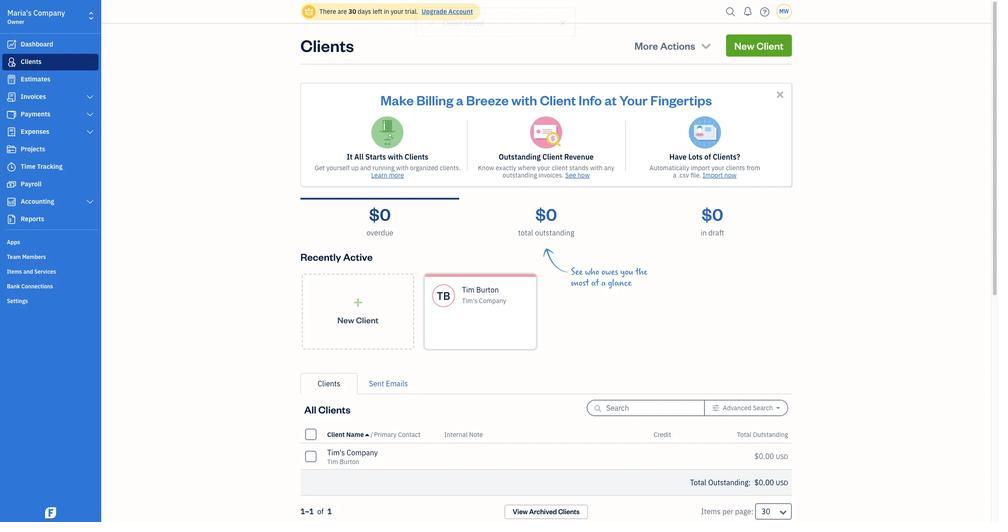 Task type: locate. For each thing, give the bounding box(es) containing it.
tim's inside tim's company tim burton
[[327, 448, 345, 458]]

$0 for $0 in draft
[[702, 204, 724, 225]]

tim burton tim's company
[[462, 285, 507, 305]]

0 horizontal spatial of
[[317, 507, 324, 517]]

items down team
[[7, 268, 22, 275]]

0 horizontal spatial outstanding
[[499, 152, 541, 162]]

account
[[449, 7, 473, 16]]

estimate image
[[6, 75, 17, 84]]

payroll link
[[2, 176, 99, 193]]

1 $0.00 from the top
[[755, 452, 775, 461]]

0 horizontal spatial all
[[304, 403, 317, 416]]

search image
[[724, 5, 739, 19]]

total for total outstanding
[[738, 431, 752, 439]]

burton down client name link
[[340, 458, 360, 466]]

outstanding inside $0 total outstanding
[[535, 228, 575, 238]]

1 vertical spatial clients link
[[301, 373, 358, 395]]

of left 1
[[317, 507, 324, 517]]

company inside tim burton tim's company
[[479, 297, 507, 305]]

new down notifications image
[[735, 39, 755, 52]]

1 vertical spatial see
[[571, 267, 583, 278]]

2 vertical spatial a
[[602, 278, 606, 289]]

with right breeze
[[512, 91, 538, 109]]

1 horizontal spatial tim
[[462, 285, 475, 295]]

chevron large down image up projects link
[[86, 128, 94, 136]]

tim's right tb
[[462, 297, 478, 305]]

0 horizontal spatial and
[[23, 268, 33, 275]]

1 horizontal spatial $0
[[536, 204, 557, 225]]

a
[[456, 91, 464, 109], [673, 171, 677, 180], [602, 278, 606, 289]]

see inside see who owes you the most at a glance
[[571, 267, 583, 278]]

your down clients?
[[712, 164, 725, 172]]

usd down $0.00 usd
[[776, 479, 789, 488]]

chevron large down image down 'estimates' link on the left
[[86, 93, 94, 101]]

1 vertical spatial $0.00
[[755, 478, 775, 488]]

a left '.csv'
[[673, 171, 677, 180]]

fingertips
[[651, 91, 712, 109]]

client name link
[[327, 431, 371, 439]]

team
[[7, 254, 21, 261]]

1 horizontal spatial total
[[738, 431, 752, 439]]

there are 30 days left in your trial. upgrade account
[[320, 7, 473, 16]]

0 horizontal spatial a
[[456, 91, 464, 109]]

1 vertical spatial usd
[[776, 479, 789, 488]]

crown image
[[304, 7, 314, 16]]

of right lots
[[705, 152, 712, 162]]

0 vertical spatial new
[[735, 39, 755, 52]]

0 vertical spatial and
[[360, 164, 371, 172]]

in right left
[[384, 7, 389, 16]]

expense image
[[6, 128, 17, 137]]

1 usd from the top
[[776, 453, 789, 461]]

time tracking
[[21, 163, 63, 171]]

3 $0 from the left
[[702, 204, 724, 225]]

items inside main element
[[7, 268, 22, 275]]

1 horizontal spatial items
[[702, 507, 721, 517]]

total
[[738, 431, 752, 439], [691, 478, 707, 488]]

1 vertical spatial tim
[[327, 458, 338, 466]]

0 vertical spatial outstanding
[[503, 171, 537, 180]]

2 vertical spatial company
[[347, 448, 378, 458]]

1 horizontal spatial new client link
[[726, 35, 792, 57]]

main element
[[0, 0, 124, 523]]

0 vertical spatial tim's
[[462, 297, 478, 305]]

0 vertical spatial see
[[566, 171, 576, 180]]

1 vertical spatial close image
[[775, 89, 786, 100]]

client down upgrade account link
[[442, 18, 463, 28]]

reports link
[[2, 211, 99, 228]]

outstanding right 'total'
[[535, 228, 575, 238]]

1 horizontal spatial in
[[701, 228, 707, 238]]

days
[[358, 7, 371, 16]]

tim
[[462, 285, 475, 295], [327, 458, 338, 466]]

2 horizontal spatial $0
[[702, 204, 724, 225]]

new client
[[735, 39, 784, 52], [338, 315, 379, 325]]

1 horizontal spatial at
[[605, 91, 617, 109]]

invoice image
[[6, 93, 17, 102]]

clients link up 'estimates' link on the left
[[2, 54, 99, 70]]

info
[[579, 91, 602, 109]]

where
[[518, 164, 536, 172]]

a inside the have lots of clients? automatically import your clients from a .csv file. import now
[[673, 171, 677, 180]]

0 vertical spatial usd
[[776, 453, 789, 461]]

1 vertical spatial new client link
[[302, 274, 414, 350]]

mw button
[[777, 4, 792, 19]]

0 horizontal spatial new client
[[338, 315, 379, 325]]

your
[[620, 91, 648, 109]]

0 vertical spatial burton
[[477, 285, 499, 295]]

$0 inside $0 total outstanding
[[536, 204, 557, 225]]

$0 down invoices. at the right of the page
[[536, 204, 557, 225]]

lots
[[689, 152, 703, 162]]

your down outstanding client revenue
[[538, 164, 551, 172]]

see
[[566, 171, 576, 180], [571, 267, 583, 278]]

and right up on the left top
[[360, 164, 371, 172]]

2 chevron large down image from the top
[[86, 111, 94, 118]]

1 vertical spatial new
[[338, 315, 354, 325]]

advanced search button
[[705, 401, 788, 416]]

with
[[512, 91, 538, 109], [388, 152, 403, 162], [396, 164, 409, 172], [591, 164, 603, 172]]

new down plus icon
[[338, 315, 354, 325]]

payments link
[[2, 106, 99, 123]]

2 $0.00 from the top
[[755, 478, 775, 488]]

2 horizontal spatial your
[[712, 164, 725, 172]]

chevron large down image inside expenses 'link'
[[86, 128, 94, 136]]

client inside status
[[442, 18, 463, 28]]

outstanding up per
[[709, 478, 749, 488]]

$0 up draft
[[702, 204, 724, 225]]

0 vertical spatial new client
[[735, 39, 784, 52]]

0 vertical spatial company
[[33, 8, 65, 17]]

1 $0 from the left
[[369, 204, 391, 225]]

2 usd from the top
[[776, 479, 789, 488]]

0 vertical spatial tim
[[462, 285, 475, 295]]

invoices link
[[2, 89, 99, 105]]

see left the 'how'
[[566, 171, 576, 180]]

tim right tb
[[462, 285, 475, 295]]

all inside the it all starts with clients get yourself up and running with organized clients. learn more
[[355, 152, 364, 162]]

items for items and services
[[7, 268, 22, 275]]

chevrondown image
[[700, 39, 713, 52]]

0 vertical spatial total
[[738, 431, 752, 439]]

invoices
[[21, 93, 46, 101]]

accounting
[[21, 198, 54, 206]]

1 vertical spatial and
[[23, 268, 33, 275]]

outstanding
[[503, 171, 537, 180], [535, 228, 575, 238]]

chevron large down image up expenses 'link'
[[86, 111, 94, 118]]

exactly
[[496, 164, 517, 172]]

1 horizontal spatial your
[[538, 164, 551, 172]]

chevron large down image
[[86, 93, 94, 101], [86, 111, 94, 118], [86, 128, 94, 136]]

0 horizontal spatial close image
[[559, 17, 568, 29]]

credit link
[[654, 431, 672, 439]]

1 horizontal spatial new client
[[735, 39, 784, 52]]

who
[[585, 267, 600, 278]]

1 vertical spatial company
[[479, 297, 507, 305]]

new client link
[[726, 35, 792, 57], [302, 274, 414, 350]]

freshbooks image
[[43, 508, 58, 519]]

with inside know exactly where your client stands with any outstanding invoices.
[[591, 164, 603, 172]]

1 horizontal spatial of
[[705, 152, 712, 162]]

1 horizontal spatial clients link
[[301, 373, 358, 395]]

company inside maria's company owner
[[33, 8, 65, 17]]

0 vertical spatial chevron large down image
[[86, 93, 94, 101]]

usd down total outstanding 'link'
[[776, 453, 789, 461]]

2 horizontal spatial company
[[479, 297, 507, 305]]

burton inside tim's company tim burton
[[340, 458, 360, 466]]

how
[[578, 171, 590, 180]]

view archived clients
[[513, 508, 580, 517]]

outstanding left invoices. at the right of the page
[[503, 171, 537, 180]]

all
[[355, 152, 364, 162], [304, 403, 317, 416]]

apps
[[7, 239, 20, 246]]

3 chevron large down image from the top
[[86, 128, 94, 136]]

2 horizontal spatial a
[[673, 171, 677, 180]]

1 vertical spatial of
[[317, 507, 324, 517]]

outstanding up $0.00 usd
[[753, 431, 789, 439]]

chevron large down image inside "payments" link
[[86, 111, 94, 118]]

$0.00 right :
[[755, 478, 775, 488]]

emails
[[386, 379, 408, 389]]

0 horizontal spatial in
[[384, 7, 389, 16]]

estimates
[[21, 75, 50, 83]]

automatically
[[650, 164, 690, 172]]

new client down go to help icon
[[735, 39, 784, 52]]

clients link up all clients
[[301, 373, 358, 395]]

1 vertical spatial 30
[[762, 507, 771, 517]]

company for maria's company
[[33, 8, 65, 17]]

check image
[[428, 17, 436, 29]]

the
[[636, 267, 648, 278]]

there
[[320, 7, 336, 16]]

client left info
[[540, 91, 576, 109]]

a down owes
[[602, 278, 606, 289]]

see up most
[[571, 267, 583, 278]]

$0 for $0 overdue
[[369, 204, 391, 225]]

1 vertical spatial in
[[701, 228, 707, 238]]

bank connections link
[[2, 279, 99, 293]]

0 horizontal spatial company
[[33, 8, 65, 17]]

it all starts with clients image
[[372, 116, 404, 149]]

1 chevron large down image from the top
[[86, 93, 94, 101]]

1 vertical spatial outstanding
[[753, 431, 789, 439]]

0 vertical spatial outstanding
[[499, 152, 541, 162]]

make billing a breeze with client info at your fingertips
[[381, 91, 712, 109]]

0 vertical spatial $0.00
[[755, 452, 775, 461]]

caretup image
[[366, 431, 369, 439]]

dashboard image
[[6, 40, 17, 49]]

tim's inside tim burton tim's company
[[462, 297, 478, 305]]

new client down plus icon
[[338, 315, 379, 325]]

clients up all clients
[[318, 379, 341, 389]]

tim's down client name
[[327, 448, 345, 458]]

chevron large down image for invoices
[[86, 93, 94, 101]]

burton right tb
[[477, 285, 499, 295]]

total down advanced search "dropdown button"
[[738, 431, 752, 439]]

$0 for $0 total outstanding
[[536, 204, 557, 225]]

a inside see who owes you the most at a glance
[[602, 278, 606, 289]]

0 horizontal spatial burton
[[340, 458, 360, 466]]

burton inside tim burton tim's company
[[477, 285, 499, 295]]

owner
[[7, 18, 24, 25]]

and down team members
[[23, 268, 33, 275]]

tim inside tim's company tim burton
[[327, 458, 338, 466]]

1 horizontal spatial a
[[602, 278, 606, 289]]

your
[[391, 7, 404, 16], [538, 164, 551, 172], [712, 164, 725, 172]]

0 horizontal spatial total
[[691, 478, 707, 488]]

tim down client name
[[327, 458, 338, 466]]

maria's
[[7, 8, 32, 17]]

tb
[[437, 289, 451, 303]]

see who owes you the most at a glance
[[571, 267, 648, 289]]

with up running
[[388, 152, 403, 162]]

1 vertical spatial total
[[691, 478, 707, 488]]

1 vertical spatial burton
[[340, 458, 360, 466]]

clients up organized
[[405, 152, 429, 162]]

you
[[621, 267, 634, 278]]

sent
[[369, 379, 384, 389]]

usd inside total outstanding : $0.00 usd
[[776, 479, 789, 488]]

0 horizontal spatial tim's
[[327, 448, 345, 458]]

your inside the have lots of clients? automatically import your clients from a .csv file. import now
[[712, 164, 725, 172]]

items for items per page:
[[702, 507, 721, 517]]

in
[[384, 7, 389, 16], [701, 228, 707, 238]]

1 vertical spatial at
[[592, 278, 599, 289]]

30
[[349, 7, 356, 16], [762, 507, 771, 517]]

1 horizontal spatial 30
[[762, 507, 771, 517]]

1 horizontal spatial burton
[[477, 285, 499, 295]]

client down plus icon
[[356, 315, 379, 325]]

per
[[723, 507, 734, 517]]

total up items per page:
[[691, 478, 707, 488]]

0 vertical spatial all
[[355, 152, 364, 162]]

$0 inside $0 in draft
[[702, 204, 724, 225]]

project image
[[6, 145, 17, 154]]

burton
[[477, 285, 499, 295], [340, 458, 360, 466]]

company inside tim's company tim burton
[[347, 448, 378, 458]]

$0.00
[[755, 452, 775, 461], [755, 478, 775, 488]]

items left per
[[702, 507, 721, 517]]

$0 up "overdue" at the top left of the page
[[369, 204, 391, 225]]

1 horizontal spatial company
[[347, 448, 378, 458]]

chevron large down image for expenses
[[86, 128, 94, 136]]

have lots of clients? automatically import your clients from a .csv file. import now
[[650, 152, 761, 180]]

your inside know exactly where your client stands with any outstanding invoices.
[[538, 164, 551, 172]]

2 vertical spatial outstanding
[[709, 478, 749, 488]]

reports
[[21, 215, 44, 223]]

clients up estimates
[[21, 58, 42, 66]]

1 horizontal spatial tim's
[[462, 297, 478, 305]]

0 horizontal spatial clients link
[[2, 54, 99, 70]]

clients
[[726, 164, 746, 172]]

0 horizontal spatial $0
[[369, 204, 391, 225]]

outstanding inside know exactly where your client stands with any outstanding invoices.
[[503, 171, 537, 180]]

with left any
[[591, 164, 603, 172]]

accounting link
[[2, 194, 99, 210]]

1 horizontal spatial and
[[360, 164, 371, 172]]

owes
[[602, 267, 619, 278]]

1 horizontal spatial all
[[355, 152, 364, 162]]

all clients
[[304, 403, 351, 416]]

$0 inside $0 overdue
[[369, 204, 391, 225]]

1 horizontal spatial outstanding
[[709, 478, 749, 488]]

0 vertical spatial of
[[705, 152, 712, 162]]

in left draft
[[701, 228, 707, 238]]

at right info
[[605, 91, 617, 109]]

it all starts with clients get yourself up and running with organized clients. learn more
[[315, 152, 461, 180]]

1 vertical spatial outstanding
[[535, 228, 575, 238]]

clients
[[301, 35, 354, 56], [21, 58, 42, 66], [405, 152, 429, 162], [318, 379, 341, 389], [319, 403, 351, 416], [559, 508, 580, 517]]

1 vertical spatial a
[[673, 171, 677, 180]]

0 horizontal spatial tim
[[327, 458, 338, 466]]

0 horizontal spatial your
[[391, 7, 404, 16]]

total for total outstanding : $0.00 usd
[[691, 478, 707, 488]]

tim's
[[462, 297, 478, 305], [327, 448, 345, 458]]

1 vertical spatial chevron large down image
[[86, 111, 94, 118]]

glance
[[608, 278, 632, 289]]

close image
[[559, 17, 568, 29], [775, 89, 786, 100]]

0 vertical spatial in
[[384, 7, 389, 16]]

your left trial.
[[391, 7, 404, 16]]

clients.
[[440, 164, 461, 172]]

at down who
[[592, 278, 599, 289]]

$0.00 down total outstanding
[[755, 452, 775, 461]]

outstanding up "where"
[[499, 152, 541, 162]]

know exactly where your client stands with any outstanding invoices.
[[478, 164, 615, 180]]

2 vertical spatial chevron large down image
[[86, 128, 94, 136]]

a right billing
[[456, 91, 464, 109]]

0 horizontal spatial 30
[[349, 7, 356, 16]]

time tracking link
[[2, 159, 99, 175]]

0 horizontal spatial items
[[7, 268, 22, 275]]

1 vertical spatial items
[[702, 507, 721, 517]]

0 vertical spatial items
[[7, 268, 22, 275]]

page:
[[736, 507, 754, 517]]

and inside main element
[[23, 268, 33, 275]]

recently
[[301, 250, 341, 263]]

projects
[[21, 145, 45, 153]]

2 $0 from the left
[[536, 204, 557, 225]]

30 right are
[[349, 7, 356, 16]]

2 horizontal spatial outstanding
[[753, 431, 789, 439]]

of
[[705, 152, 712, 162], [317, 507, 324, 517]]

0 horizontal spatial at
[[592, 278, 599, 289]]

30 right page: on the right of the page
[[762, 507, 771, 517]]

1 vertical spatial tim's
[[327, 448, 345, 458]]

0 vertical spatial new client link
[[726, 35, 792, 57]]

client saved status
[[0, 7, 992, 37]]



Task type: vqa. For each thing, say whether or not it's contained in the screenshot.
the more
yes



Task type: describe. For each thing, give the bounding box(es) containing it.
search
[[753, 404, 773, 413]]

with right running
[[396, 164, 409, 172]]

money image
[[6, 180, 17, 189]]

clients up client name
[[319, 403, 351, 416]]

yourself
[[327, 164, 350, 172]]

and inside the it all starts with clients get yourself up and running with organized clients. learn more
[[360, 164, 371, 172]]

credit
[[654, 431, 672, 439]]

client image
[[6, 58, 17, 67]]

payment image
[[6, 110, 17, 119]]

0 vertical spatial clients link
[[2, 54, 99, 70]]

settings link
[[2, 294, 99, 308]]

have
[[670, 152, 687, 162]]

clients right archived
[[559, 508, 580, 517]]

know
[[478, 164, 495, 172]]

primary
[[374, 431, 397, 439]]

notifications image
[[741, 2, 756, 21]]

team members
[[7, 254, 46, 261]]

tracking
[[37, 163, 63, 171]]

1 vertical spatial new client
[[338, 315, 379, 325]]

view archived clients link
[[505, 505, 588, 520]]

$0 total outstanding
[[518, 204, 575, 238]]

in inside $0 in draft
[[701, 228, 707, 238]]

archived
[[529, 508, 557, 517]]

internal
[[445, 431, 468, 439]]

up
[[351, 164, 359, 172]]

settings
[[7, 298, 28, 305]]

go to help image
[[758, 5, 773, 19]]

total outstanding link
[[738, 431, 789, 439]]

your for there
[[391, 7, 404, 16]]

organized
[[410, 164, 438, 172]]

members
[[22, 254, 46, 261]]

active
[[343, 250, 373, 263]]

expenses link
[[2, 124, 99, 140]]

have lots of clients? image
[[689, 116, 721, 149]]

more
[[635, 39, 659, 52]]

time
[[21, 163, 36, 171]]

1 vertical spatial all
[[304, 403, 317, 416]]

0 vertical spatial a
[[456, 91, 464, 109]]

your for have
[[712, 164, 725, 172]]

Search text field
[[607, 401, 689, 416]]

timer image
[[6, 163, 17, 172]]

client up client
[[543, 152, 563, 162]]

services
[[34, 268, 56, 275]]

0 horizontal spatial new
[[338, 315, 354, 325]]

at inside see who owes you the most at a glance
[[592, 278, 599, 289]]

plus image
[[353, 298, 364, 307]]

see for see who owes you the most at a glance
[[571, 267, 583, 278]]

outstanding for total outstanding : $0.00 usd
[[709, 478, 749, 488]]

.csv
[[678, 171, 690, 180]]

recently active
[[301, 250, 373, 263]]

client down go to help icon
[[757, 39, 784, 52]]

30 inside the 30 field
[[762, 507, 771, 517]]

0 horizontal spatial new client link
[[302, 274, 414, 350]]

clients inside the it all starts with clients get yourself up and running with organized clients. learn more
[[405, 152, 429, 162]]

advanced search
[[723, 404, 773, 413]]

bank
[[7, 283, 20, 290]]

Items per page: field
[[756, 504, 792, 520]]

any
[[605, 164, 615, 172]]

1
[[327, 507, 332, 517]]

mw
[[780, 8, 789, 15]]

outstanding client revenue image
[[530, 116, 563, 149]]

:
[[749, 478, 751, 488]]

client saved
[[442, 18, 484, 28]]

0 vertical spatial at
[[605, 91, 617, 109]]

learn
[[371, 171, 388, 180]]

company for tim's company
[[347, 448, 378, 458]]

0 vertical spatial close image
[[559, 17, 568, 29]]

most
[[571, 278, 589, 289]]

upgrade account link
[[420, 7, 473, 16]]

usd inside $0.00 usd
[[776, 453, 789, 461]]

settings image
[[713, 405, 720, 412]]

$0.00 usd
[[755, 452, 789, 461]]

see how
[[566, 171, 590, 180]]

1 horizontal spatial close image
[[775, 89, 786, 100]]

left
[[373, 7, 383, 16]]

primary contact link
[[374, 431, 421, 439]]

items and services
[[7, 268, 56, 275]]

apps link
[[2, 235, 99, 249]]

primary contact
[[374, 431, 421, 439]]

expenses
[[21, 128, 49, 136]]

projects link
[[2, 141, 99, 158]]

$0 overdue
[[367, 204, 394, 238]]

contact
[[398, 431, 421, 439]]

starts
[[366, 152, 386, 162]]

upgrade
[[422, 7, 447, 16]]

outstanding for total outstanding
[[753, 431, 789, 439]]

see for see how
[[566, 171, 576, 180]]

sent emails
[[369, 379, 408, 389]]

running
[[373, 164, 395, 172]]

items per page:
[[702, 507, 754, 517]]

total outstanding : $0.00 usd
[[691, 478, 789, 488]]

advanced
[[723, 404, 752, 413]]

of inside the have lots of clients? automatically import your clients from a .csv file. import now
[[705, 152, 712, 162]]

report image
[[6, 215, 17, 224]]

trial.
[[405, 7, 419, 16]]

total outstanding
[[738, 431, 789, 439]]

make
[[381, 91, 414, 109]]

1–1 of 1
[[301, 507, 332, 517]]

chart image
[[6, 198, 17, 207]]

/
[[371, 431, 373, 439]]

from
[[747, 164, 761, 172]]

1 horizontal spatial new
[[735, 39, 755, 52]]

file.
[[691, 171, 702, 180]]

client left the name
[[327, 431, 345, 439]]

chevron large down image for payments
[[86, 111, 94, 118]]

dashboard
[[21, 40, 53, 48]]

outstanding client revenue
[[499, 152, 594, 162]]

payments
[[21, 110, 50, 118]]

name
[[347, 431, 364, 439]]

internal note
[[445, 431, 483, 439]]

maria's company owner
[[7, 8, 65, 25]]

chevron large down image
[[86, 198, 94, 206]]

clients down 'there'
[[301, 35, 354, 56]]

tim inside tim burton tim's company
[[462, 285, 475, 295]]

invoices.
[[539, 171, 564, 180]]

get
[[315, 164, 325, 172]]

revenue
[[565, 152, 594, 162]]

billing
[[417, 91, 454, 109]]

view
[[513, 508, 528, 517]]

import
[[691, 164, 710, 172]]

stands
[[570, 164, 589, 172]]

caretdown image
[[777, 405, 780, 412]]

clients inside main element
[[21, 58, 42, 66]]

bank connections
[[7, 283, 53, 290]]

payroll
[[21, 180, 42, 188]]

sent emails link
[[358, 373, 420, 395]]

0 vertical spatial 30
[[349, 7, 356, 16]]

clients?
[[713, 152, 741, 162]]



